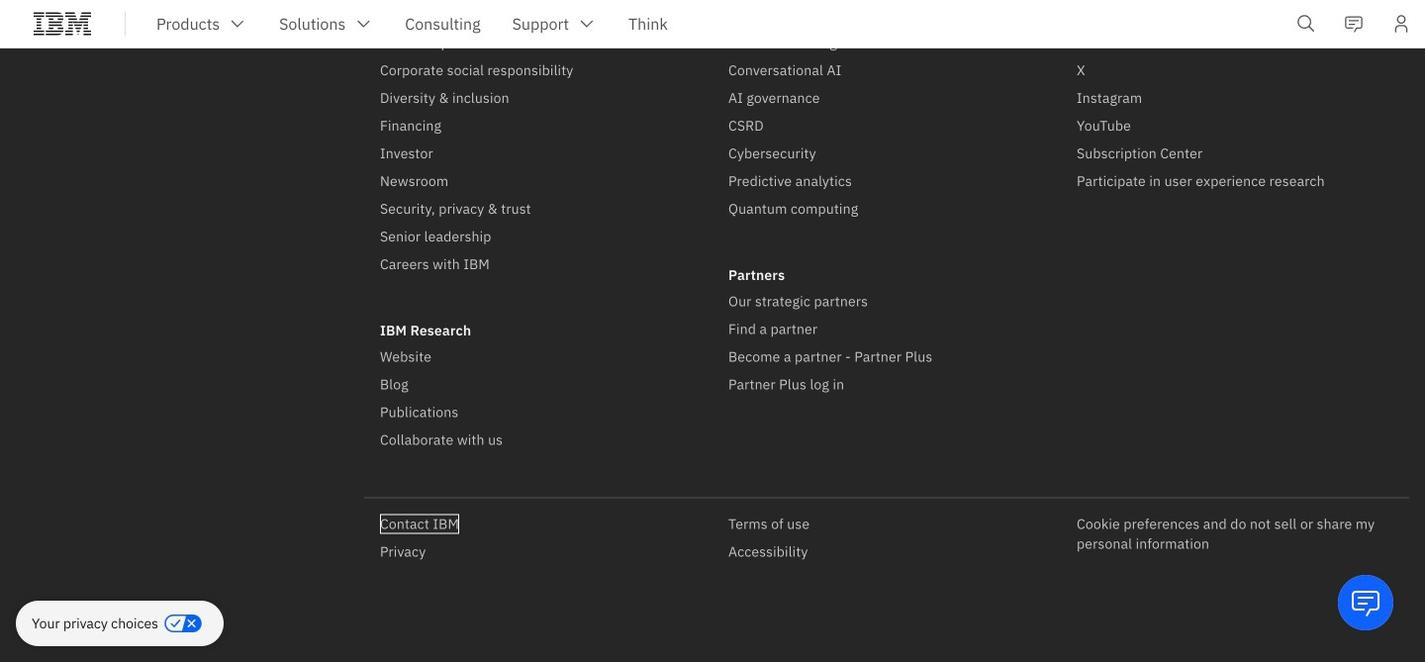 Task type: vqa. For each thing, say whether or not it's contained in the screenshot.
Your Privacy Choices ELEMENT
yes



Task type: describe. For each thing, give the bounding box(es) containing it.
open the chat window image
[[1350, 587, 1381, 619]]

your privacy choices element
[[32, 613, 158, 634]]



